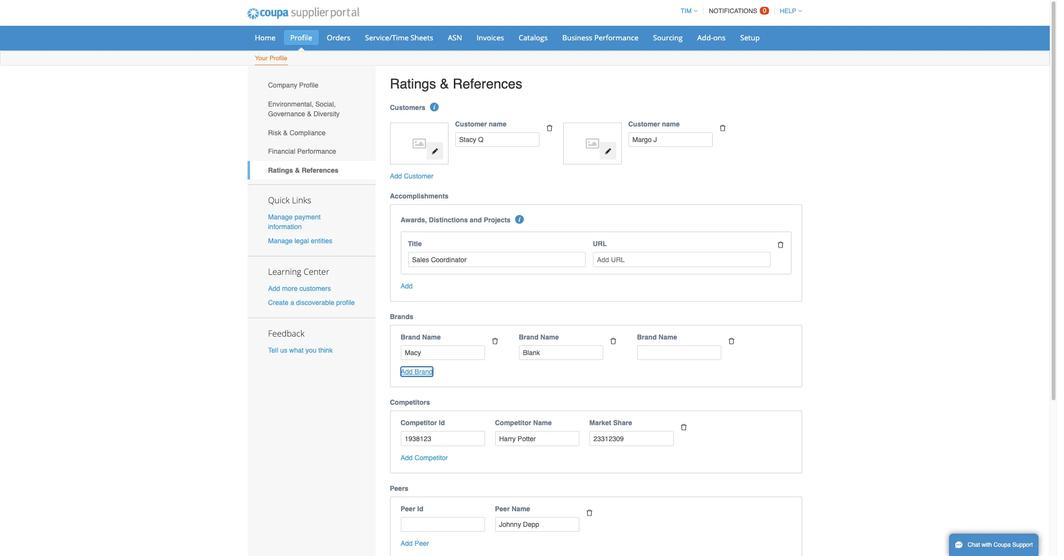 Task type: describe. For each thing, give the bounding box(es) containing it.
and
[[470, 216, 482, 224]]

1 horizontal spatial ratings & references
[[390, 76, 523, 92]]

competitor for competitor name
[[495, 419, 532, 427]]

customer name text field for second logo from right
[[455, 132, 540, 147]]

environmental, social, governance & diversity
[[268, 100, 340, 118]]

add for add more customers
[[268, 285, 280, 293]]

service/time sheets link
[[359, 30, 440, 45]]

compliance
[[290, 129, 326, 137]]

chat with coupa support
[[968, 542, 1034, 549]]

create a discoverable profile
[[268, 299, 355, 307]]

Peer Id text field
[[401, 517, 485, 532]]

coupa
[[994, 542, 1012, 549]]

customer name for second logo from right
[[455, 120, 507, 128]]

add customer button
[[390, 172, 434, 181]]

business
[[563, 33, 593, 42]]

add-ons
[[698, 33, 726, 42]]

Peer Name text field
[[495, 517, 580, 532]]

help link
[[776, 7, 803, 15]]

1 horizontal spatial ratings
[[390, 76, 436, 92]]

company profile
[[268, 81, 319, 89]]

customer name for 2nd logo
[[629, 120, 680, 128]]

what
[[289, 347, 304, 355]]

distinctions
[[429, 216, 468, 224]]

url
[[593, 240, 607, 248]]

customer for 2nd logo
[[629, 120, 661, 128]]

center
[[304, 266, 330, 277]]

competitor id
[[401, 419, 445, 427]]

market share
[[590, 419, 633, 427]]

tim link
[[677, 7, 698, 15]]

quick links
[[268, 194, 312, 206]]

change image image for second logo from right
[[432, 148, 439, 155]]

your
[[255, 55, 268, 62]]

add peer button
[[401, 539, 429, 549]]

brand for 1st brand name text field from right
[[638, 333, 657, 341]]

manage legal entities
[[268, 237, 333, 245]]

change image image for 2nd logo
[[605, 148, 612, 155]]

add competitor button
[[401, 453, 448, 463]]

awards,
[[401, 216, 427, 224]]

add more customers link
[[268, 285, 331, 293]]

customers
[[300, 285, 331, 293]]

your profile
[[255, 55, 288, 62]]

add for add
[[401, 282, 413, 290]]

name for first brand name text field
[[422, 333, 441, 341]]

company profile link
[[248, 76, 376, 95]]

add-ons link
[[692, 30, 733, 45]]

add for add peer
[[401, 540, 413, 548]]

home
[[255, 33, 276, 42]]

add peer
[[401, 540, 429, 548]]

coupa supplier portal image
[[240, 1, 366, 26]]

create a discoverable profile link
[[268, 299, 355, 307]]

2 brand name text field from the left
[[638, 346, 722, 360]]

manage payment information link
[[268, 213, 321, 231]]

with
[[982, 542, 993, 549]]

0
[[764, 7, 767, 14]]

asn
[[448, 33, 462, 42]]

catalogs link
[[513, 30, 554, 45]]

share
[[614, 419, 633, 427]]

& down asn
[[440, 76, 449, 92]]

brand for first brand name text field
[[401, 333, 421, 341]]

ratings & references link
[[248, 161, 376, 180]]

Competitor Id text field
[[401, 432, 485, 446]]

add-
[[698, 33, 714, 42]]

market
[[590, 419, 612, 427]]

tim
[[681, 7, 692, 15]]

name for 1st brand name text field from right
[[659, 333, 678, 341]]

asn link
[[442, 30, 469, 45]]

orders
[[327, 33, 351, 42]]

you
[[306, 347, 317, 355]]

customer name text field for 2nd logo
[[629, 132, 713, 147]]

3 brand name from the left
[[638, 333, 678, 341]]

add customer
[[390, 173, 434, 180]]

information
[[268, 223, 302, 231]]

legal
[[295, 237, 309, 245]]

id for competitor id
[[439, 419, 445, 427]]

manage for manage legal entities
[[268, 237, 293, 245]]

name for brand name text box
[[541, 333, 559, 341]]

tell us what you think
[[268, 347, 333, 355]]

accomplishments
[[390, 193, 449, 200]]

risk & compliance
[[268, 129, 326, 137]]

add brand button
[[401, 367, 433, 377]]

add brand
[[401, 368, 433, 376]]

profile
[[336, 299, 355, 307]]

sheets
[[411, 33, 434, 42]]

name for 'competitor name' text box
[[534, 419, 552, 427]]

Competitor Name text field
[[495, 432, 580, 446]]

1 brand name from the left
[[401, 333, 441, 341]]

profile link
[[284, 30, 319, 45]]

peer for peer name
[[495, 505, 510, 513]]

Brand Name text field
[[519, 346, 603, 360]]

support
[[1013, 542, 1034, 549]]

ons
[[714, 33, 726, 42]]

name for peer name text field
[[512, 505, 531, 513]]

financial
[[268, 148, 296, 155]]

business performance link
[[556, 30, 645, 45]]

tell us what you think button
[[268, 346, 333, 356]]

chat
[[968, 542, 981, 549]]

peer for peer id
[[401, 505, 416, 513]]

customers
[[390, 103, 426, 111]]

2 brand name from the left
[[519, 333, 559, 341]]

your profile link
[[255, 53, 288, 65]]

service/time sheets
[[365, 33, 434, 42]]



Task type: vqa. For each thing, say whether or not it's contained in the screenshot.
E24CGU2Y7THHOVW2VU4 EBE2D56PFDQVK Click to copy Security Key
no



Task type: locate. For each thing, give the bounding box(es) containing it.
1 horizontal spatial performance
[[595, 33, 639, 42]]

catalogs
[[519, 33, 548, 42]]

brand name
[[401, 333, 441, 341], [519, 333, 559, 341], [638, 333, 678, 341]]

add inside add peer button
[[401, 540, 413, 548]]

ratings up customers
[[390, 76, 436, 92]]

add up create
[[268, 285, 280, 293]]

profile for company profile
[[299, 81, 319, 89]]

service/time
[[365, 33, 409, 42]]

manage up information at the top
[[268, 213, 293, 221]]

competitors
[[390, 399, 430, 407]]

add inside add brand button
[[401, 368, 413, 376]]

invoices link
[[471, 30, 511, 45]]

environmental,
[[268, 100, 314, 108]]

add up accomplishments
[[390, 173, 402, 180]]

performance
[[595, 33, 639, 42], [297, 148, 336, 155]]

peer up peer name text field
[[495, 505, 510, 513]]

add up brands
[[401, 282, 413, 290]]

governance
[[268, 110, 305, 118]]

add
[[390, 173, 402, 180], [401, 282, 413, 290], [268, 285, 280, 293], [401, 368, 413, 376], [401, 454, 413, 462], [401, 540, 413, 548]]

peer id
[[401, 505, 424, 513]]

performance for financial performance
[[297, 148, 336, 155]]

1 customer name text field from the left
[[455, 132, 540, 147]]

ratings & references up additional information icon at the left top of the page
[[390, 76, 523, 92]]

entities
[[311, 237, 333, 245]]

0 horizontal spatial performance
[[297, 148, 336, 155]]

setup link
[[734, 30, 767, 45]]

profile inside "link"
[[270, 55, 288, 62]]

us
[[280, 347, 288, 355]]

performance inside "business performance" link
[[595, 33, 639, 42]]

environmental, social, governance & diversity link
[[248, 95, 376, 123]]

1 vertical spatial ratings & references
[[268, 166, 339, 174]]

name for second logo from right
[[489, 120, 507, 128]]

peer name
[[495, 505, 531, 513]]

Title text field
[[408, 252, 586, 267]]

orders link
[[321, 30, 357, 45]]

name
[[422, 333, 441, 341], [541, 333, 559, 341], [659, 333, 678, 341], [534, 419, 552, 427], [512, 505, 531, 513]]

manage legal entities link
[[268, 237, 333, 245]]

add inside add competitor button
[[401, 454, 413, 462]]

& right risk
[[283, 129, 288, 137]]

Brand Name text field
[[401, 346, 485, 360], [638, 346, 722, 360]]

1 horizontal spatial id
[[439, 419, 445, 427]]

manage down information at the top
[[268, 237, 293, 245]]

1 name from the left
[[489, 120, 507, 128]]

1 customer name from the left
[[455, 120, 507, 128]]

1 horizontal spatial brand name
[[519, 333, 559, 341]]

peer
[[401, 505, 416, 513], [495, 505, 510, 513], [415, 540, 429, 548]]

0 horizontal spatial customer
[[404, 173, 434, 180]]

references down invoices
[[453, 76, 523, 92]]

add more customers
[[268, 285, 331, 293]]

customer
[[455, 120, 487, 128], [629, 120, 661, 128], [404, 173, 434, 180]]

references
[[453, 76, 523, 92], [302, 166, 339, 174]]

0 horizontal spatial ratings & references
[[268, 166, 339, 174]]

diversity
[[314, 110, 340, 118]]

profile up environmental, social, governance & diversity link
[[299, 81, 319, 89]]

home link
[[249, 30, 282, 45]]

URL text field
[[593, 252, 771, 267]]

add inside add customer "button"
[[390, 173, 402, 180]]

performance for business performance
[[595, 33, 639, 42]]

navigation
[[677, 1, 803, 20]]

social,
[[316, 100, 336, 108]]

manage for manage payment information
[[268, 213, 293, 221]]

customer name
[[455, 120, 507, 128], [629, 120, 680, 128]]

manage payment information
[[268, 213, 321, 231]]

links
[[292, 194, 312, 206]]

financial performance link
[[248, 142, 376, 161]]

brand for brand name text box
[[519, 333, 539, 341]]

profile down coupa supplier portal image on the top of the page
[[290, 33, 312, 42]]

add up competitors
[[401, 368, 413, 376]]

0 horizontal spatial brand name
[[401, 333, 441, 341]]

manage
[[268, 213, 293, 221], [268, 237, 293, 245]]

0 vertical spatial profile
[[290, 33, 312, 42]]

1 vertical spatial performance
[[297, 148, 336, 155]]

0 vertical spatial references
[[453, 76, 523, 92]]

company
[[268, 81, 297, 89]]

0 horizontal spatial name
[[489, 120, 507, 128]]

risk & compliance link
[[248, 123, 376, 142]]

customer inside "button"
[[404, 173, 434, 180]]

2 vertical spatial profile
[[299, 81, 319, 89]]

awards, distinctions and projects
[[401, 216, 511, 224]]

learning center
[[268, 266, 330, 277]]

1 vertical spatial ratings
[[268, 166, 293, 174]]

0 horizontal spatial customer name
[[455, 120, 507, 128]]

brands
[[390, 313, 414, 321]]

invoices
[[477, 33, 505, 42]]

0 horizontal spatial customer name text field
[[455, 132, 540, 147]]

0 horizontal spatial ratings
[[268, 166, 293, 174]]

Market Share text field
[[590, 432, 674, 446]]

competitor for competitor id
[[401, 419, 437, 427]]

peer down the peers
[[401, 505, 416, 513]]

0 vertical spatial manage
[[268, 213, 293, 221]]

add competitor
[[401, 454, 448, 462]]

0 vertical spatial performance
[[595, 33, 639, 42]]

title
[[408, 240, 422, 248]]

2 customer name from the left
[[629, 120, 680, 128]]

peer down peer id text box at the bottom
[[415, 540, 429, 548]]

brand inside button
[[415, 368, 433, 376]]

peers
[[390, 485, 409, 493]]

more
[[282, 285, 298, 293]]

1 horizontal spatial brand name text field
[[638, 346, 722, 360]]

logo image
[[395, 128, 444, 160], [569, 128, 617, 160]]

& left diversity
[[307, 110, 312, 118]]

business performance
[[563, 33, 639, 42]]

competitor name
[[495, 419, 552, 427]]

brand
[[401, 333, 421, 341], [519, 333, 539, 341], [638, 333, 657, 341], [415, 368, 433, 376]]

sourcing link
[[647, 30, 690, 45]]

id for peer id
[[418, 505, 424, 513]]

performance right business
[[595, 33, 639, 42]]

1 vertical spatial references
[[302, 166, 339, 174]]

notifications 0
[[710, 7, 767, 15]]

& down financial performance
[[295, 166, 300, 174]]

1 brand name text field from the left
[[401, 346, 485, 360]]

add button
[[401, 281, 413, 291]]

& inside the 'environmental, social, governance & diversity'
[[307, 110, 312, 118]]

feedback
[[268, 328, 305, 339]]

0 horizontal spatial references
[[302, 166, 339, 174]]

1 horizontal spatial customer name text field
[[629, 132, 713, 147]]

0 horizontal spatial change image image
[[432, 148, 439, 155]]

competitor inside button
[[415, 454, 448, 462]]

1 vertical spatial id
[[418, 505, 424, 513]]

name
[[489, 120, 507, 128], [662, 120, 680, 128]]

discoverable
[[296, 299, 335, 307]]

ratings & references down financial performance
[[268, 166, 339, 174]]

add for add competitor
[[401, 454, 413, 462]]

1 horizontal spatial references
[[453, 76, 523, 92]]

2 horizontal spatial brand name
[[638, 333, 678, 341]]

setup
[[741, 33, 760, 42]]

1 manage from the top
[[268, 213, 293, 221]]

0 horizontal spatial id
[[418, 505, 424, 513]]

help
[[780, 7, 797, 15]]

customer for second logo from right
[[455, 120, 487, 128]]

sourcing
[[654, 33, 683, 42]]

1 vertical spatial manage
[[268, 237, 293, 245]]

financial performance
[[268, 148, 336, 155]]

profile for your profile
[[270, 55, 288, 62]]

chat with coupa support button
[[950, 534, 1040, 556]]

2 horizontal spatial customer
[[629, 120, 661, 128]]

1 horizontal spatial customer name
[[629, 120, 680, 128]]

manage inside the manage payment information
[[268, 213, 293, 221]]

references down financial performance link
[[302, 166, 339, 174]]

add for add brand
[[401, 368, 413, 376]]

1 logo image from the left
[[395, 128, 444, 160]]

competitor down competitor id text box
[[415, 454, 448, 462]]

id
[[439, 419, 445, 427], [418, 505, 424, 513]]

name for 2nd logo
[[662, 120, 680, 128]]

add down the peer id
[[401, 540, 413, 548]]

2 manage from the top
[[268, 237, 293, 245]]

add up the peers
[[401, 454, 413, 462]]

learning
[[268, 266, 302, 277]]

1 vertical spatial profile
[[270, 55, 288, 62]]

Customer name text field
[[455, 132, 540, 147], [629, 132, 713, 147]]

0 vertical spatial id
[[439, 419, 445, 427]]

performance up ratings & references link
[[297, 148, 336, 155]]

0 vertical spatial ratings
[[390, 76, 436, 92]]

id up competitor id text box
[[439, 419, 445, 427]]

1 change image image from the left
[[432, 148, 439, 155]]

ratings down financial
[[268, 166, 293, 174]]

add for add customer
[[390, 173, 402, 180]]

competitor down competitors
[[401, 419, 437, 427]]

change image image
[[432, 148, 439, 155], [605, 148, 612, 155]]

payment
[[295, 213, 321, 221]]

tell
[[268, 347, 278, 355]]

0 vertical spatial ratings & references
[[390, 76, 523, 92]]

1 horizontal spatial logo image
[[569, 128, 617, 160]]

create
[[268, 299, 289, 307]]

2 logo image from the left
[[569, 128, 617, 160]]

additional information image
[[516, 215, 524, 224]]

ratings
[[390, 76, 436, 92], [268, 166, 293, 174]]

additional information image
[[430, 103, 439, 111]]

profile right your
[[270, 55, 288, 62]]

quick
[[268, 194, 290, 206]]

navigation containing notifications 0
[[677, 1, 803, 20]]

2 name from the left
[[662, 120, 680, 128]]

1 horizontal spatial name
[[662, 120, 680, 128]]

2 change image image from the left
[[605, 148, 612, 155]]

0 horizontal spatial logo image
[[395, 128, 444, 160]]

think
[[319, 347, 333, 355]]

notifications
[[710, 7, 758, 15]]

2 customer name text field from the left
[[629, 132, 713, 147]]

0 horizontal spatial brand name text field
[[401, 346, 485, 360]]

a
[[291, 299, 294, 307]]

peer inside button
[[415, 540, 429, 548]]

1 horizontal spatial customer
[[455, 120, 487, 128]]

performance inside financial performance link
[[297, 148, 336, 155]]

competitor up 'competitor name' text box
[[495, 419, 532, 427]]

id up peer id text box at the bottom
[[418, 505, 424, 513]]

1 horizontal spatial change image image
[[605, 148, 612, 155]]



